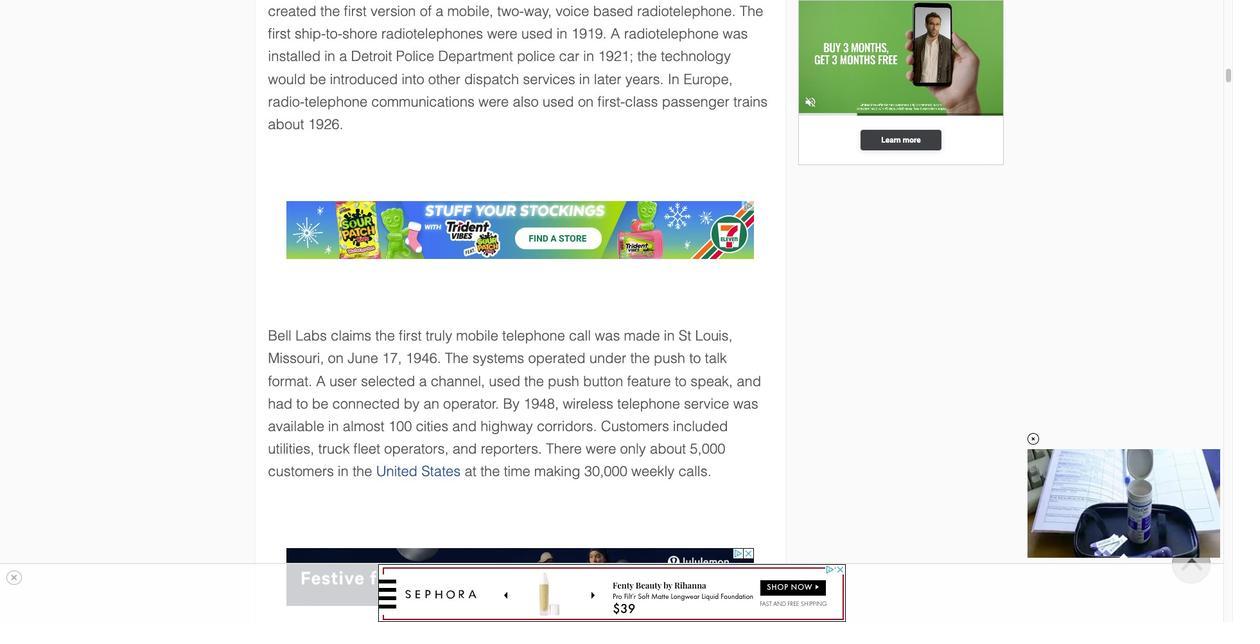 Task type: locate. For each thing, give the bounding box(es) containing it.
in up truck
[[328, 418, 339, 434]]

and down operator.
[[453, 418, 477, 434]]

and
[[737, 373, 762, 389], [453, 418, 477, 434], [453, 441, 477, 457]]

1948,
[[524, 396, 559, 412]]

channel,
[[431, 373, 485, 389]]

0 horizontal spatial to
[[296, 396, 308, 412]]

100
[[389, 418, 412, 434]]

0 horizontal spatial push
[[548, 373, 580, 389]]

an
[[424, 396, 440, 412]]

to left be
[[296, 396, 308, 412]]

telephone up 'operated'
[[503, 328, 565, 344]]

1 vertical spatial was
[[734, 396, 759, 412]]

to left speak,
[[675, 373, 687, 389]]

0 vertical spatial was
[[595, 328, 620, 344]]

made
[[624, 328, 661, 344]]

the up 1948,
[[525, 373, 544, 389]]

the
[[376, 328, 395, 344], [631, 350, 650, 367], [525, 373, 544, 389], [353, 464, 372, 480], [481, 464, 500, 480]]

2 vertical spatial to
[[296, 396, 308, 412]]

feature
[[628, 373, 671, 389]]

united states link
[[376, 464, 461, 480]]

was
[[595, 328, 620, 344], [734, 396, 759, 412]]

a
[[316, 373, 326, 389]]

customers
[[268, 464, 334, 480]]

video player application
[[1028, 449, 1221, 558]]

corridors.
[[537, 418, 597, 434]]

included
[[674, 418, 728, 434]]

in down truck
[[338, 464, 349, 480]]

call
[[569, 328, 591, 344]]

and up at
[[453, 441, 477, 457]]

the right at
[[481, 464, 500, 480]]

time
[[504, 464, 531, 480]]

in left st
[[664, 328, 675, 344]]

push down 'operated'
[[548, 373, 580, 389]]

0 vertical spatial to
[[690, 350, 701, 367]]

push down st
[[654, 350, 686, 367]]

first
[[399, 328, 422, 344]]

1 vertical spatial telephone
[[618, 396, 681, 412]]

0 vertical spatial push
[[654, 350, 686, 367]]

bell labs claims the first truly mobile telephone call was made in st louis, missouri, on june 17, 1946. the systems operated under the push to talk format. a user selected a channel, used the push button feature to speak, and had to be connected by an operator. by 1948, wireless telephone service was available in almost 100 cities and highway corridors. customers included utilities, truck fleet operators, and reporters. there were only about 5,000 customers in the
[[268, 328, 762, 480]]

17,
[[382, 350, 402, 367]]

1 horizontal spatial telephone
[[618, 396, 681, 412]]

to
[[690, 350, 701, 367], [675, 373, 687, 389], [296, 396, 308, 412]]

to left talk
[[690, 350, 701, 367]]

0 horizontal spatial was
[[595, 328, 620, 344]]

selected
[[361, 373, 415, 389]]

in
[[664, 328, 675, 344], [328, 418, 339, 434], [338, 464, 349, 480]]

on
[[328, 350, 344, 367]]

1 horizontal spatial to
[[675, 373, 687, 389]]

st
[[679, 328, 692, 344]]

push
[[654, 350, 686, 367], [548, 373, 580, 389]]

by
[[503, 396, 520, 412]]

mobile
[[456, 328, 499, 344]]

available
[[268, 418, 325, 434]]

at
[[465, 464, 477, 480]]

was right service
[[734, 396, 759, 412]]

was up under
[[595, 328, 620, 344]]

talk
[[705, 350, 727, 367]]

telephone
[[503, 328, 565, 344], [618, 396, 681, 412]]

customers
[[601, 418, 670, 434]]

telephone down 'feature'
[[618, 396, 681, 412]]

advertisement region
[[799, 0, 1004, 193], [287, 201, 754, 259], [287, 548, 754, 606], [378, 564, 846, 622]]

united
[[376, 464, 418, 480]]

1 vertical spatial to
[[675, 373, 687, 389]]

operator.
[[443, 396, 500, 412]]

0 vertical spatial telephone
[[503, 328, 565, 344]]

labs
[[296, 328, 327, 344]]

only
[[620, 441, 646, 457]]

united states at the time making 30,000 weekly calls.
[[376, 464, 712, 480]]

under
[[590, 350, 627, 367]]

and right speak,
[[737, 373, 762, 389]]



Task type: vqa. For each thing, say whether or not it's contained in the screenshot.
STRIPS within Even gag strips such as the working girl strip
no



Task type: describe. For each thing, give the bounding box(es) containing it.
×
[[10, 571, 18, 585]]

a
[[419, 373, 427, 389]]

2 horizontal spatial to
[[690, 350, 701, 367]]

truly
[[426, 328, 453, 344]]

calls.
[[679, 464, 712, 480]]

june
[[348, 350, 378, 367]]

button
[[584, 373, 624, 389]]

2 vertical spatial and
[[453, 441, 477, 457]]

1 horizontal spatial was
[[734, 396, 759, 412]]

claims
[[331, 328, 372, 344]]

2 vertical spatial in
[[338, 464, 349, 480]]

format.
[[268, 373, 312, 389]]

states
[[422, 464, 461, 480]]

making
[[535, 464, 581, 480]]

the down fleet
[[353, 464, 372, 480]]

the up the 17,
[[376, 328, 395, 344]]

reporters.
[[481, 441, 542, 457]]

1 vertical spatial and
[[453, 418, 477, 434]]

1946.
[[406, 350, 441, 367]]

there
[[546, 441, 582, 457]]

by
[[404, 396, 420, 412]]

the
[[445, 350, 469, 367]]

1 vertical spatial push
[[548, 373, 580, 389]]

1 vertical spatial in
[[328, 418, 339, 434]]

operators,
[[384, 441, 449, 457]]

user
[[330, 373, 357, 389]]

operated
[[529, 350, 586, 367]]

had
[[268, 396, 293, 412]]

missouri,
[[268, 350, 324, 367]]

used
[[489, 373, 521, 389]]

fleet
[[354, 441, 381, 457]]

utilities,
[[268, 441, 315, 457]]

speak,
[[691, 373, 733, 389]]

were
[[586, 441, 617, 457]]

the down made
[[631, 350, 650, 367]]

wireless
[[563, 396, 614, 412]]

louis,
[[696, 328, 733, 344]]

systems
[[473, 350, 525, 367]]

truck
[[318, 441, 350, 457]]

30,000
[[585, 464, 628, 480]]

0 vertical spatial in
[[664, 328, 675, 344]]

connected
[[333, 396, 400, 412]]

5,000
[[690, 441, 726, 457]]

weekly
[[632, 464, 675, 480]]

service
[[684, 396, 730, 412]]

0 vertical spatial and
[[737, 373, 762, 389]]

be
[[312, 396, 329, 412]]

almost
[[343, 418, 385, 434]]

0 horizontal spatial telephone
[[503, 328, 565, 344]]

about
[[650, 441, 687, 457]]

cities
[[416, 418, 449, 434]]

highway
[[481, 418, 533, 434]]

bell
[[268, 328, 292, 344]]

1 horizontal spatial push
[[654, 350, 686, 367]]



